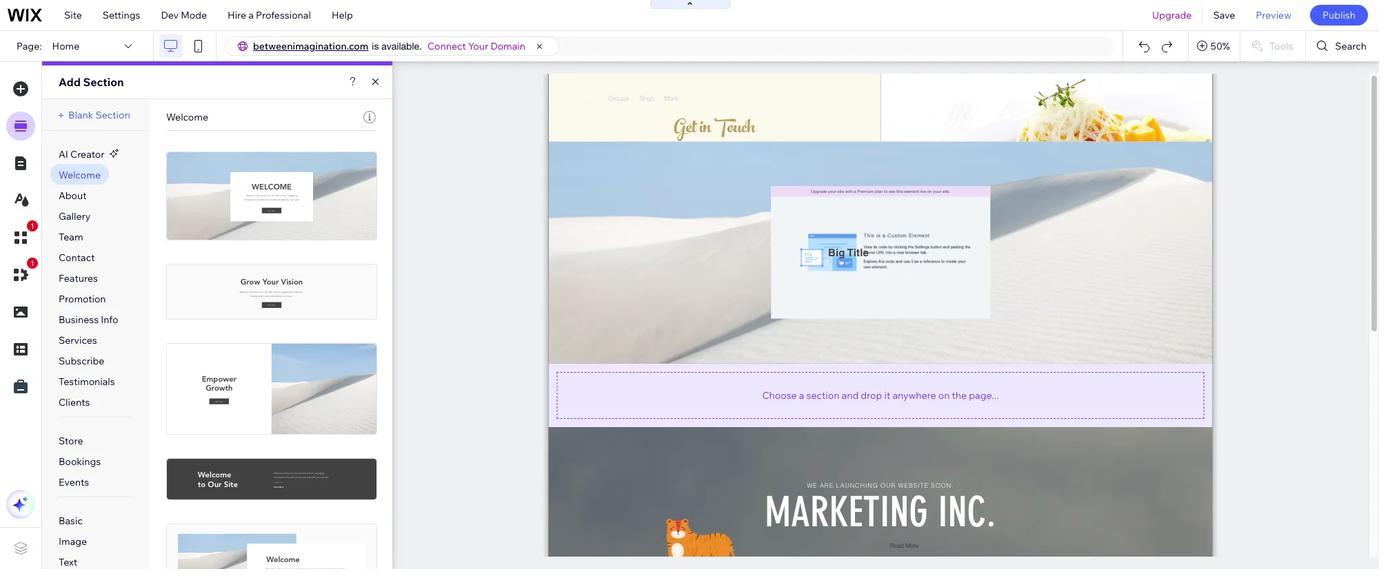Task type: vqa. For each thing, say whether or not it's contained in the screenshot.
Choose
yes



Task type: describe. For each thing, give the bounding box(es) containing it.
add section
[[59, 75, 124, 89]]

on
[[938, 389, 950, 402]]

ai
[[59, 148, 68, 161]]

the
[[952, 389, 967, 402]]

50%
[[1211, 40, 1230, 52]]

events
[[59, 477, 89, 489]]

search
[[1335, 40, 1367, 52]]

your
[[468, 40, 488, 52]]

save
[[1213, 9, 1235, 21]]

section
[[807, 389, 840, 402]]

a for section
[[799, 389, 804, 402]]

preview button
[[1246, 0, 1302, 30]]

preview
[[1256, 9, 1292, 21]]

site
[[64, 9, 82, 21]]

dev mode
[[161, 9, 207, 21]]

search button
[[1306, 31, 1379, 61]]

1 for second '1' button from the top of the page
[[30, 259, 35, 268]]

hire
[[228, 9, 246, 21]]

choose a section and drop it anywhere on the page...
[[762, 389, 999, 402]]

services
[[59, 334, 97, 347]]

blank
[[68, 109, 93, 121]]

page...
[[969, 389, 999, 402]]

store
[[59, 435, 83, 448]]

drop
[[861, 389, 882, 402]]

0 horizontal spatial welcome
[[59, 169, 101, 181]]

is available. connect your domain
[[372, 40, 526, 52]]

mode
[[181, 9, 207, 21]]

a for professional
[[248, 9, 254, 21]]

betweenimagination.com
[[253, 40, 369, 52]]

ai creator
[[59, 148, 104, 161]]

testimonials
[[59, 376, 115, 388]]

domain
[[491, 40, 526, 52]]

home
[[52, 40, 79, 52]]

about
[[59, 190, 87, 202]]

creator
[[70, 148, 104, 161]]

blank section
[[68, 109, 130, 121]]

upgrade
[[1152, 9, 1192, 21]]

business info
[[59, 314, 118, 326]]

image
[[59, 536, 87, 548]]

clients
[[59, 397, 90, 409]]

basic
[[59, 515, 83, 528]]

features
[[59, 272, 98, 285]]



Task type: locate. For each thing, give the bounding box(es) containing it.
0 vertical spatial 1
[[30, 222, 35, 230]]

1 button left the team
[[6, 221, 38, 252]]

it
[[884, 389, 890, 402]]

and
[[842, 389, 859, 402]]

anywhere
[[893, 389, 936, 402]]

publish button
[[1310, 5, 1368, 26]]

1 vertical spatial 1
[[30, 259, 35, 268]]

help
[[332, 9, 353, 21]]

choose
[[762, 389, 797, 402]]

publish
[[1323, 9, 1356, 21]]

0 vertical spatial 1 button
[[6, 221, 38, 252]]

bookings
[[59, 456, 101, 468]]

tools
[[1269, 40, 1293, 52]]

1 button left features
[[6, 258, 38, 290]]

connect
[[428, 40, 466, 52]]

welcome
[[166, 111, 208, 123], [59, 169, 101, 181]]

1 vertical spatial section
[[95, 109, 130, 121]]

0 horizontal spatial a
[[248, 9, 254, 21]]

2 1 from the top
[[30, 259, 35, 268]]

a right hire
[[248, 9, 254, 21]]

a left section
[[799, 389, 804, 402]]

section for add section
[[83, 75, 124, 89]]

is
[[372, 41, 379, 52]]

1
[[30, 222, 35, 230], [30, 259, 35, 268]]

hire a professional
[[228, 9, 311, 21]]

subscribe
[[59, 355, 104, 368]]

available.
[[382, 41, 422, 52]]

1 1 button from the top
[[6, 221, 38, 252]]

settings
[[103, 9, 140, 21]]

1 left contact
[[30, 259, 35, 268]]

section
[[83, 75, 124, 89], [95, 109, 130, 121]]

1 vertical spatial 1 button
[[6, 258, 38, 290]]

0 vertical spatial welcome
[[166, 111, 208, 123]]

1 left gallery
[[30, 222, 35, 230]]

1 for 2nd '1' button from the bottom of the page
[[30, 222, 35, 230]]

50% button
[[1189, 31, 1240, 61]]

0 vertical spatial section
[[83, 75, 124, 89]]

text
[[59, 557, 77, 569]]

1 horizontal spatial welcome
[[166, 111, 208, 123]]

1 button
[[6, 221, 38, 252], [6, 258, 38, 290]]

a
[[248, 9, 254, 21], [799, 389, 804, 402]]

1 1 from the top
[[30, 222, 35, 230]]

section up blank section at the left top of the page
[[83, 75, 124, 89]]

2 1 button from the top
[[6, 258, 38, 290]]

add
[[59, 75, 81, 89]]

save button
[[1203, 0, 1246, 30]]

section right blank
[[95, 109, 130, 121]]

gallery
[[59, 210, 91, 223]]

info
[[101, 314, 118, 326]]

1 horizontal spatial a
[[799, 389, 804, 402]]

promotion
[[59, 293, 106, 305]]

team
[[59, 231, 83, 243]]

professional
[[256, 9, 311, 21]]

contact
[[59, 252, 95, 264]]

1 vertical spatial welcome
[[59, 169, 101, 181]]

1 vertical spatial a
[[799, 389, 804, 402]]

business
[[59, 314, 99, 326]]

section for blank section
[[95, 109, 130, 121]]

dev
[[161, 9, 179, 21]]

0 vertical spatial a
[[248, 9, 254, 21]]

tools button
[[1241, 31, 1306, 61]]



